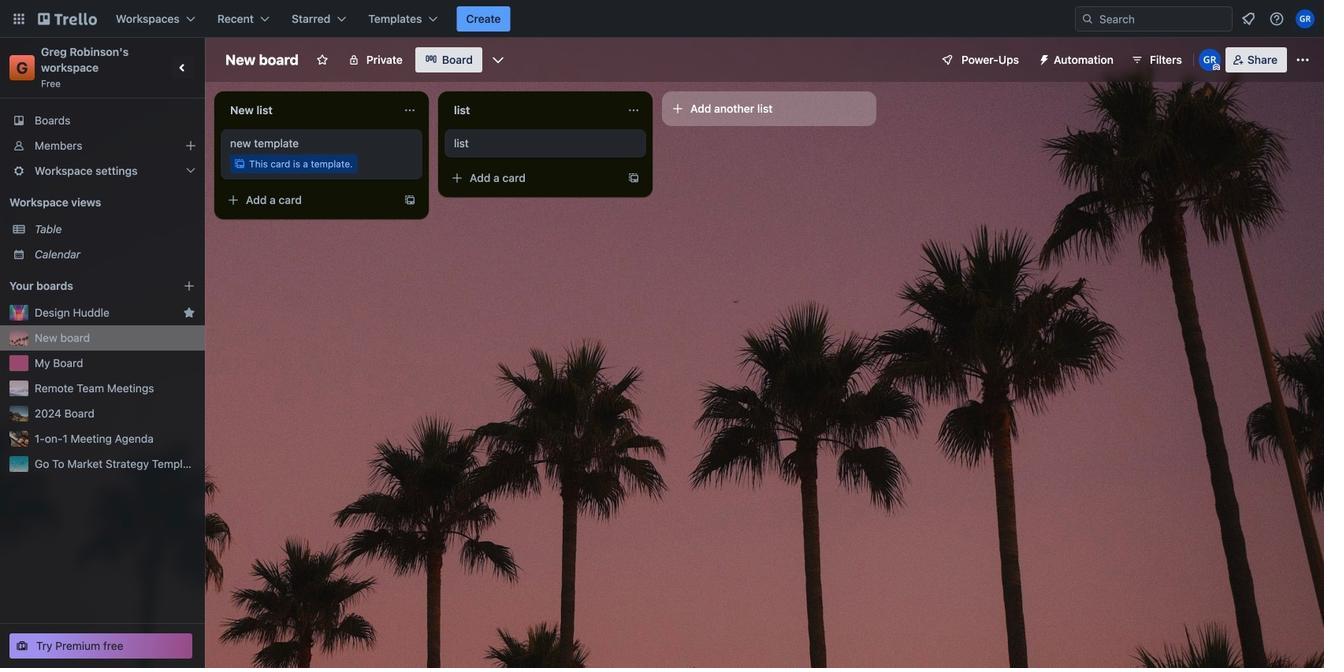 Task type: vqa. For each thing, say whether or not it's contained in the screenshot.
minute in Terry Turtle joined this card a minute ago
no



Task type: describe. For each thing, give the bounding box(es) containing it.
open information menu image
[[1270, 11, 1285, 27]]

sm image
[[1032, 47, 1054, 69]]

customize views image
[[491, 52, 506, 68]]

0 notifications image
[[1240, 9, 1259, 28]]

add board image
[[183, 280, 196, 293]]

workspace navigation collapse icon image
[[172, 57, 194, 79]]

greg robinson (gregrobinson96) image
[[1199, 49, 1221, 71]]

primary element
[[0, 0, 1325, 38]]

starred icon image
[[183, 307, 196, 319]]

create from template… image
[[628, 172, 640, 185]]

this member is an admin of this board. image
[[1214, 64, 1221, 71]]



Task type: locate. For each thing, give the bounding box(es) containing it.
Search field
[[1095, 8, 1233, 30]]

search image
[[1082, 13, 1095, 25]]

None text field
[[445, 98, 621, 123]]

star or unstar board image
[[316, 54, 329, 66]]

create from template… image
[[404, 194, 416, 207]]

back to home image
[[38, 6, 97, 32]]

Board name text field
[[218, 47, 307, 73]]

greg robinson (gregrobinson96) image
[[1297, 9, 1315, 28]]

None text field
[[221, 98, 397, 123]]

show menu image
[[1296, 52, 1312, 68]]

your boards with 7 items element
[[9, 277, 159, 296]]



